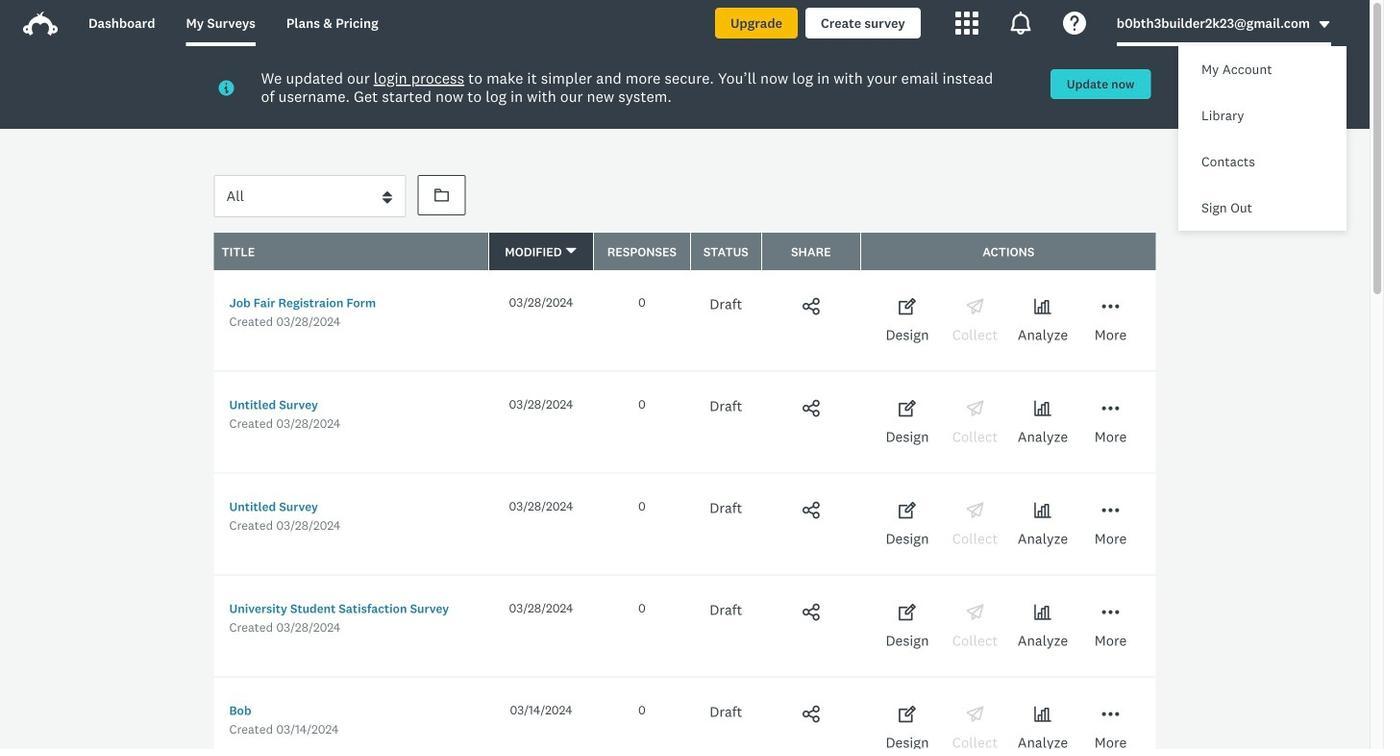 Task type: describe. For each thing, give the bounding box(es) containing it.
dropdown arrow image
[[1318, 18, 1332, 31]]

surveymonkey logo image
[[23, 12, 58, 36]]

help icon image
[[1063, 12, 1086, 35]]



Task type: locate. For each thing, give the bounding box(es) containing it.
2 products icon image from the left
[[1009, 12, 1033, 35]]

1 horizontal spatial products icon image
[[1009, 12, 1033, 35]]

0 horizontal spatial products icon image
[[956, 12, 979, 35]]

1 products icon image from the left
[[956, 12, 979, 35]]

products icon image
[[956, 12, 979, 35], [1009, 12, 1033, 35]]

x image
[[1329, 83, 1341, 95]]



Task type: vqa. For each thing, say whether or not it's contained in the screenshot.
surveymonkey logo on the top left of the page
yes



